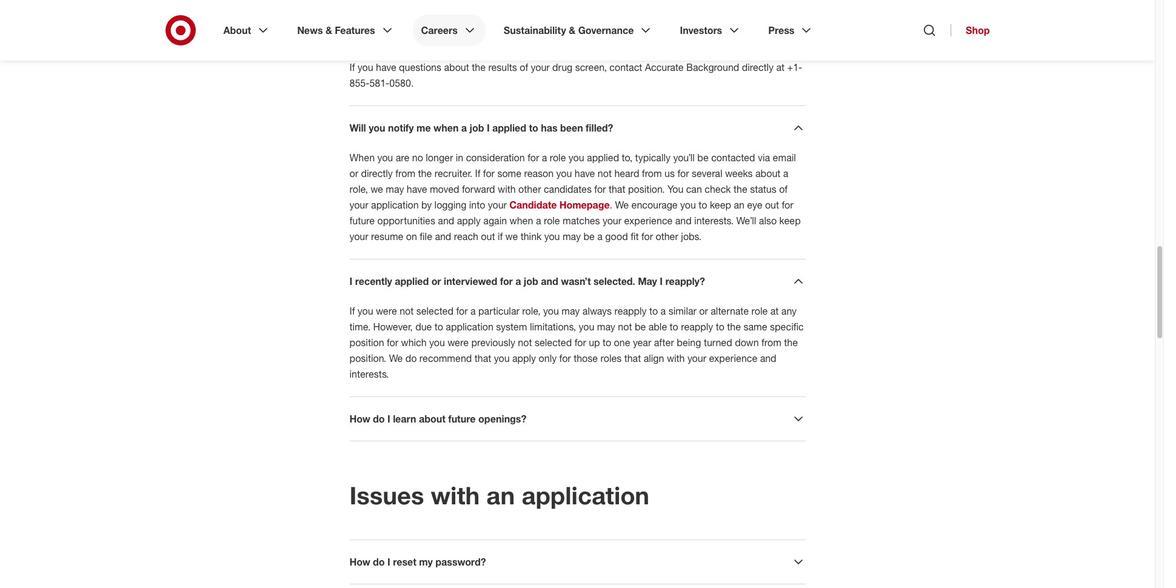 Task type: describe. For each thing, give the bounding box(es) containing it.
for up homepage
[[595, 183, 606, 195]]

due
[[416, 321, 432, 333]]

notify
[[388, 122, 414, 134]]

will
[[350, 122, 366, 134]]

has
[[541, 122, 558, 134]]

issues
[[350, 481, 424, 510]]

eye
[[748, 199, 763, 211]]

we'll
[[737, 215, 757, 227]]

id
[[464, 36, 473, 48]]

when
[[350, 152, 375, 164]]

be inside . we encourage you to keep an eye out for future opportunities and apply again when a role matches your experience and interests. we'll also keep your resume on file and reach out if we think you may be a good fit for other jobs.
[[584, 231, 595, 243]]

application inside 'when you are no longer in consideration for a role you applied to, typically you'll be contacted via email or directly from the recruiter. if for some reason you have not heard from us for several weeks about a role, we may have moved forward with other candidates for that position. you can check the status of your application by logging into your'
[[371, 199, 419, 211]]

when inside . we encourage you to keep an eye out for future opportunities and apply again when a role matches your experience and interests. we'll also keep your resume on file and reach out if we think you may be a good fit for other jobs.
[[510, 215, 534, 227]]

position. inside the if you were not selected for a particular role, you may always reapply to a similar or alternate role at any time. however, due to application system limitations, you may not be able to reapply to the same specific position for which you were previously not selected for up to one year after being turned down from the position. we do recommend that you apply only for those roles that align with your experience and interests.
[[350, 352, 387, 365]]

you down 'work'
[[605, 36, 621, 48]]

consideration
[[466, 152, 525, 164]]

applied inside dropdown button
[[493, 122, 527, 134]]

we inside the if you were not selected for a particular role, you may always reapply to a similar or alternate role at any time. however, due to application system limitations, you may not be able to reapply to the same specific position for which you were previously not selected for up to one year after being turned down from the position. we do recommend that you apply only for those roles that align with your experience and interests.
[[389, 352, 403, 365]]

the inside if you have questions about the results of your drug screen, contact accurate background directly at +1- 855-581-0580.
[[472, 61, 486, 73]]

press
[[769, 24, 795, 36]]

you inside dropdown button
[[369, 122, 386, 134]]

or inside 'when you are no longer in consideration for a role you applied to, typically you'll be contacted via email or directly from the recruiter. if for some reason you have not heard from us for several weeks about a role, we may have moved forward with other candidates for that position. you can check the status of your application by logging into your'
[[350, 167, 359, 180]]

and up jobs.
[[676, 215, 692, 227]]

to left provide
[[730, 20, 739, 32]]

learn
[[393, 413, 416, 425]]

candidate homepage link
[[510, 199, 610, 211]]

your right provide
[[776, 20, 795, 32]]

system
[[496, 321, 527, 333]]

careers link
[[413, 15, 486, 46]]

your down site
[[522, 36, 541, 48]]

identity
[[544, 36, 576, 48]]

investors link
[[672, 15, 751, 46]]

to right able at right bottom
[[670, 321, 679, 333]]

year
[[633, 337, 652, 349]]

government
[[350, 36, 402, 48]]

homepage
[[560, 199, 610, 211]]

accurate inside drug screens are managed by our vendor, accurate background.  you will complete your screening either at a testing location near you or on-site at your future work location. be prepared to provide your government issued photo id to confirm your identity when you arrive for a drug screen.
[[535, 4, 573, 16]]

your up prepared
[[715, 4, 734, 16]]

again
[[484, 215, 507, 227]]

for inside drug screens are managed by our vendor, accurate background.  you will complete your screening either at a testing location near you or on-site at your future work location. be prepared to provide your government issued photo id to confirm your identity when you arrive for a drug screen.
[[650, 36, 662, 48]]

reset
[[393, 556, 417, 568]]

either
[[350, 20, 374, 32]]

reapply?
[[666, 275, 705, 288]]

on
[[406, 231, 417, 243]]

investors
[[680, 24, 723, 36]]

about link
[[215, 15, 279, 46]]

in
[[456, 152, 464, 164]]

by inside drug screens are managed by our vendor, accurate background.  you will complete your screening either at a testing location near you or on-site at your future work location. be prepared to provide your government issued photo id to confirm your identity when you arrive for a drug screen.
[[471, 4, 481, 16]]

a left particular
[[471, 305, 476, 317]]

for inside dropdown button
[[500, 275, 513, 288]]

future inside . we encourage you to keep an eye out for future opportunities and apply again when a role matches your experience and interests. we'll also keep your resume on file and reach out if we think you may be a good fit for other jobs.
[[350, 215, 375, 227]]

up
[[589, 337, 600, 349]]

to right due
[[435, 321, 443, 333]]

experience inside . we encourage you to keep an eye out for future opportunities and apply again when a role matches your experience and interests. we'll also keep your resume on file and reach out if we think you may be a good fit for other jobs.
[[625, 215, 673, 227]]

selected.
[[594, 275, 636, 288]]

how do i reset my password?
[[350, 556, 486, 568]]

i recently applied or interviewed for a job and wasn't selected. may i reapply?
[[350, 275, 705, 288]]

news & features link
[[289, 15, 403, 46]]

your up identity
[[561, 20, 579, 32]]

role, inside 'when you are no longer in consideration for a role you applied to, typically you'll be contacted via email or directly from the recruiter. if for some reason you have not heard from us for several weeks about a role, we may have moved forward with other candidates for that position. you can check the status of your application by logging into your'
[[350, 183, 368, 195]]

by inside 'when you are no longer in consideration for a role you applied to, typically you'll be contacted via email or directly from the recruiter. if for some reason you have not heard from us for several weeks about a role, we may have moved forward with other candidates for that position. you can check the status of your application by logging into your'
[[422, 199, 432, 211]]

at right site
[[550, 20, 558, 32]]

your down .
[[603, 215, 622, 227]]

accurate inside if you have questions about the results of your drug screen, contact accurate background directly at +1- 855-581-0580.
[[645, 61, 684, 73]]

not up however,
[[400, 305, 414, 317]]

do for reset
[[373, 556, 385, 568]]

sustainability & governance link
[[496, 15, 662, 46]]

we inside . we encourage you to keep an eye out for future opportunities and apply again when a role matches your experience and interests. we'll also keep your resume on file and reach out if we think you may be a good fit for other jobs.
[[615, 199, 629, 211]]

do inside the if you were not selected for a particular role, you may always reapply to a similar or alternate role at any time. however, due to application system limitations, you may not be able to reapply to the same specific position for which you were previously not selected for up to one year after being turned down from the position. we do recommend that you apply only for those roles that align with your experience and interests.
[[406, 352, 417, 365]]

provide
[[741, 20, 774, 32]]

drug
[[350, 4, 371, 16]]

when inside drug screens are managed by our vendor, accurate background.  you will complete your screening either at a testing location near you or on-site at your future work location. be prepared to provide your government issued photo id to confirm your identity when you arrive for a drug screen.
[[579, 36, 602, 48]]

able
[[649, 321, 667, 333]]

specific
[[770, 321, 804, 333]]

features
[[335, 24, 375, 36]]

may inside 'when you are no longer in consideration for a role you applied to, typically you'll be contacted via email or directly from the recruiter. if for some reason you have not heard from us for several weeks about a role, we may have moved forward with other candidates for that position. you can check the status of your application by logging into your'
[[386, 183, 404, 195]]

issues with an application
[[350, 481, 650, 510]]

to,
[[622, 152, 633, 164]]

openings?
[[479, 413, 527, 425]]

interviewed
[[444, 275, 498, 288]]

matches
[[563, 215, 600, 227]]

0 horizontal spatial an
[[487, 481, 515, 510]]

news & features
[[297, 24, 375, 36]]

experience inside the if you were not selected for a particular role, you may always reapply to a similar or alternate role at any time. however, due to application system limitations, you may not be able to reapply to the same specific position for which you were previously not selected for up to one year after being turned down from the position. we do recommend that you apply only for those roles that align with your experience and interests.
[[709, 352, 758, 365]]

you'll
[[674, 152, 695, 164]]

the down no
[[418, 167, 432, 180]]

may down always
[[597, 321, 616, 333]]

sustainability & governance
[[504, 24, 634, 36]]

your inside if you have questions about the results of your drug screen, contact accurate background directly at +1- 855-581-0580.
[[531, 61, 550, 73]]

your inside the if you were not selected for a particular role, you may always reapply to a similar or alternate role at any time. however, due to application system limitations, you may not be able to reapply to the same specific position for which you were previously not selected for up to one year after being turned down from the position. we do recommend that you apply only for those roles that align with your experience and interests.
[[688, 352, 707, 365]]

you up the limitations,
[[544, 305, 559, 317]]

drug inside if you have questions about the results of your drug screen, contact accurate background directly at +1- 855-581-0580.
[[553, 61, 573, 73]]

0 vertical spatial out
[[766, 199, 780, 211]]

at inside if you have questions about the results of your drug screen, contact accurate background directly at +1- 855-581-0580.
[[777, 61, 785, 73]]

i left learn
[[388, 413, 390, 425]]

1 horizontal spatial from
[[642, 167, 662, 180]]

location
[[428, 20, 462, 32]]

for down interviewed on the left of the page
[[456, 305, 468, 317]]

of inside 'when you are no longer in consideration for a role you applied to, typically you'll be contacted via email or directly from the recruiter. if for some reason you have not heard from us for several weeks about a role, we may have moved forward with other candidates for that position. you can check the status of your application by logging into your'
[[780, 183, 788, 195]]

you down will you notify me when a job i applied to has been filled? dropdown button
[[569, 152, 585, 164]]

role inside the if you were not selected for a particular role, you may always reapply to a similar or alternate role at any time. however, due to application system limitations, you may not be able to reapply to the same specific position for which you were previously not selected for up to one year after being turned down from the position. we do recommend that you apply only for those roles that align with your experience and interests.
[[752, 305, 768, 317]]

the down specific on the bottom of page
[[785, 337, 798, 349]]

on-
[[517, 20, 532, 32]]

vendor,
[[501, 4, 532, 16]]

alternate
[[711, 305, 749, 317]]

how for how do i learn about future openings?
[[350, 413, 370, 425]]

your down when
[[350, 199, 369, 211]]

0 horizontal spatial reapply
[[615, 305, 647, 317]]

to up able at right bottom
[[650, 305, 658, 317]]

align
[[644, 352, 665, 365]]

for down however,
[[387, 337, 399, 349]]

your left resume
[[350, 231, 369, 243]]

you right when
[[378, 152, 393, 164]]

about inside 'when you are no longer in consideration for a role you applied to, typically you'll be contacted via email or directly from the recruiter. if for some reason you have not heard from us for several weeks about a role, we may have moved forward with other candidates for that position. you can check the status of your application by logging into your'
[[756, 167, 781, 180]]

if
[[498, 231, 503, 243]]

encourage
[[632, 199, 678, 211]]

i left reset
[[388, 556, 390, 568]]

always
[[583, 305, 612, 317]]

a down email
[[784, 167, 789, 180]]

which
[[401, 337, 427, 349]]

for up reason
[[528, 152, 539, 164]]

for right fit
[[642, 231, 653, 243]]

photo
[[436, 36, 461, 48]]

or inside drug screens are managed by our vendor, accurate background.  you will complete your screening either at a testing location near you or on-site at your future work location. be prepared to provide your government issued photo id to confirm your identity when you arrive for a drug screen.
[[505, 20, 514, 32]]

can
[[687, 183, 702, 195]]

you right think at the top
[[545, 231, 560, 243]]

581-
[[370, 77, 390, 89]]

check
[[705, 183, 731, 195]]

1 vertical spatial keep
[[780, 215, 801, 227]]

application inside the if you were not selected for a particular role, you may always reapply to a similar or alternate role at any time. however, due to application system limitations, you may not be able to reapply to the same specific position for which you were previously not selected for up to one year after being turned down from the position. we do recommend that you apply only for those roles that align with your experience and interests.
[[446, 321, 494, 333]]

wasn't
[[561, 275, 591, 288]]

also
[[759, 215, 777, 227]]

good
[[606, 231, 628, 243]]

.
[[610, 199, 613, 211]]

you up candidates
[[557, 167, 572, 180]]

about
[[224, 24, 251, 36]]

about for results
[[444, 61, 469, 73]]

will you notify me when a job i applied to has been filled?
[[350, 122, 614, 134]]

role, inside the if you were not selected for a particular role, you may always reapply to a similar or alternate role at any time. however, due to application system limitations, you may not be able to reapply to the same specific position for which you were previously not selected for up to one year after being turned down from the position. we do recommend that you apply only for those roles that align with your experience and interests.
[[522, 305, 541, 317]]

& for news
[[326, 24, 332, 36]]

managed
[[427, 4, 468, 16]]

job inside dropdown button
[[470, 122, 484, 134]]

for right eye
[[782, 199, 794, 211]]

resume
[[371, 231, 404, 243]]

that down year
[[625, 352, 641, 365]]

if for questions
[[350, 61, 355, 73]]

recruiter.
[[435, 167, 473, 180]]

for right only
[[560, 352, 571, 365]]

the down weeks
[[734, 183, 748, 195]]

if you have questions about the results of your drug screen, contact accurate background directly at +1- 855-581-0580.
[[350, 61, 803, 89]]

interests. inside . we encourage you to keep an eye out for future opportunities and apply again when a role matches your experience and interests. we'll also keep your resume on file and reach out if we think you may be a good fit for other jobs.
[[695, 215, 734, 227]]

to right id
[[476, 36, 484, 48]]

a down candidate
[[536, 215, 541, 227]]

you down can
[[681, 199, 696, 211]]

contact
[[610, 61, 643, 73]]

you down our
[[487, 20, 503, 32]]

your up "again"
[[488, 199, 507, 211]]

are for managed
[[411, 4, 424, 16]]

how do i learn about future openings? button
[[350, 412, 806, 426]]

complete
[[672, 4, 712, 16]]

a down location.
[[664, 36, 670, 48]]

+1-
[[788, 61, 803, 73]]

the down alternate at the right
[[728, 321, 741, 333]]

if you were not selected for a particular role, you may always reapply to a similar or alternate role at any time. however, due to application system limitations, you may not be able to reapply to the same specific position for which you were previously not selected for up to one year after being turned down from the position. we do recommend that you apply only for those roles that align with your experience and interests.
[[350, 305, 804, 380]]

have inside if you have questions about the results of your drug screen, contact accurate background directly at +1- 855-581-0580.
[[376, 61, 397, 73]]

and inside the if you were not selected for a particular role, you may always reapply to a similar or alternate role at any time. however, due to application system limitations, you may not be able to reapply to the same specific position for which you were previously not selected for up to one year after being turned down from the position. we do recommend that you apply only for those roles that align with your experience and interests.
[[760, 352, 777, 365]]

may inside . we encourage you to keep an eye out for future opportunities and apply again when a role matches your experience and interests. we'll also keep your resume on file and reach out if we think you may be a good fit for other jobs.
[[563, 231, 581, 243]]

you down previously
[[494, 352, 510, 365]]

drug inside drug screens are managed by our vendor, accurate background.  you will complete your screening either at a testing location near you or on-site at your future work location. be prepared to provide your government issued photo id to confirm your identity when you arrive for a drug screen.
[[672, 36, 692, 48]]

into
[[469, 199, 486, 211]]

for down consideration
[[483, 167, 495, 180]]

a down screens
[[388, 20, 393, 32]]

similar
[[669, 305, 697, 317]]

be inside the if you were not selected for a particular role, you may always reapply to a similar or alternate role at any time. however, due to application system limitations, you may not be able to reapply to the same specific position for which you were previously not selected for up to one year after being turned down from the position. we do recommend that you apply only for those roles that align with your experience and interests.
[[635, 321, 646, 333]]

with inside 'when you are no longer in consideration for a role you applied to, typically you'll be contacted via email or directly from the recruiter. if for some reason you have not heard from us for several weeks about a role, we may have moved forward with other candidates for that position. you can check the status of your application by logging into your'
[[498, 183, 516, 195]]

directly inside 'when you are no longer in consideration for a role you applied to, typically you'll be contacted via email or directly from the recruiter. if for some reason you have not heard from us for several weeks about a role, we may have moved forward with other candidates for that position. you can check the status of your application by logging into your'
[[361, 167, 393, 180]]

0 vertical spatial were
[[376, 305, 397, 317]]

my
[[419, 556, 433, 568]]

and right file
[[435, 231, 452, 243]]

be inside 'when you are no longer in consideration for a role you applied to, typically you'll be contacted via email or directly from the recruiter. if for some reason you have not heard from us for several weeks about a role, we may have moved forward with other candidates for that position. you can check the status of your application by logging into your'
[[698, 152, 709, 164]]

2 vertical spatial application
[[522, 481, 650, 510]]

that down previously
[[475, 352, 492, 365]]

a up able at right bottom
[[661, 305, 666, 317]]



Task type: vqa. For each thing, say whether or not it's contained in the screenshot.
of to the bottom
yes



Task type: locate. For each thing, give the bounding box(es) containing it.
i left recently
[[350, 275, 353, 288]]

0 vertical spatial we
[[615, 199, 629, 211]]

0 vertical spatial apply
[[457, 215, 481, 227]]

1 horizontal spatial were
[[448, 337, 469, 349]]

may
[[638, 275, 657, 288]]

2 vertical spatial role
[[752, 305, 768, 317]]

those
[[574, 352, 598, 365]]

0 vertical spatial about
[[444, 61, 469, 73]]

job inside dropdown button
[[524, 275, 539, 288]]

how
[[350, 413, 370, 425], [350, 556, 370, 568]]

1 horizontal spatial when
[[510, 215, 534, 227]]

1 how from the top
[[350, 413, 370, 425]]

i right may
[[660, 275, 663, 288]]

prepared
[[688, 20, 727, 32]]

down
[[735, 337, 759, 349]]

1 vertical spatial an
[[487, 481, 515, 510]]

be up several
[[698, 152, 709, 164]]

candidates
[[544, 183, 592, 195]]

about inside if you have questions about the results of your drug screen, contact accurate background directly at +1- 855-581-0580.
[[444, 61, 469, 73]]

with
[[498, 183, 516, 195], [667, 352, 685, 365], [431, 481, 480, 510]]

may down matches
[[563, 231, 581, 243]]

not left heard
[[598, 167, 612, 180]]

0 horizontal spatial by
[[422, 199, 432, 211]]

0 horizontal spatial from
[[396, 167, 416, 180]]

applied inside 'when you are no longer in consideration for a role you applied to, typically you'll be contacted via email or directly from the recruiter. if for some reason you have not heard from us for several weeks about a role, we may have moved forward with other candidates for that position. you can check the status of your application by logging into your'
[[587, 152, 619, 164]]

will you notify me when a job i applied to has been filled? button
[[350, 121, 806, 135]]

1 vertical spatial applied
[[587, 152, 619, 164]]

0 horizontal spatial selected
[[417, 305, 454, 317]]

1 vertical spatial were
[[448, 337, 469, 349]]

1 vertical spatial out
[[481, 231, 495, 243]]

0 vertical spatial if
[[350, 61, 355, 73]]

accurate up site
[[535, 4, 573, 16]]

may up the limitations,
[[562, 305, 580, 317]]

of inside if you have questions about the results of your drug screen, contact accurate background directly at +1- 855-581-0580.
[[520, 61, 528, 73]]

0 horizontal spatial apply
[[457, 215, 481, 227]]

1 vertical spatial with
[[667, 352, 685, 365]]

1 vertical spatial about
[[756, 167, 781, 180]]

1 horizontal spatial selected
[[535, 337, 572, 349]]

other inside 'when you are no longer in consideration for a role you applied to, typically you'll be contacted via email or directly from the recruiter. if for some reason you have not heard from us for several weeks about a role, we may have moved forward with other candidates for that position. you can check the status of your application by logging into your'
[[519, 183, 541, 195]]

1 vertical spatial experience
[[709, 352, 758, 365]]

you up 855-
[[358, 61, 373, 73]]

may
[[386, 183, 404, 195], [563, 231, 581, 243], [562, 305, 580, 317], [597, 321, 616, 333]]

at left any
[[771, 305, 779, 317]]

i
[[487, 122, 490, 134], [350, 275, 353, 288], [660, 275, 663, 288], [388, 413, 390, 425], [388, 556, 390, 568]]

we down when
[[371, 183, 383, 195]]

applied inside dropdown button
[[395, 275, 429, 288]]

0 vertical spatial reapply
[[615, 305, 647, 317]]

an
[[734, 199, 745, 211], [487, 481, 515, 510]]

for left up
[[575, 337, 586, 349]]

2 horizontal spatial with
[[667, 352, 685, 365]]

i inside dropdown button
[[487, 122, 490, 134]]

1 vertical spatial we
[[389, 352, 403, 365]]

previously
[[472, 337, 516, 349]]

1 vertical spatial accurate
[[645, 61, 684, 73]]

0 horizontal spatial we
[[389, 352, 403, 365]]

if inside if you have questions about the results of your drug screen, contact accurate background directly at +1- 855-581-0580.
[[350, 61, 355, 73]]

we down which
[[389, 352, 403, 365]]

for down location.
[[650, 36, 662, 48]]

experience down encourage
[[625, 215, 673, 227]]

job
[[470, 122, 484, 134], [524, 275, 539, 288]]

2 horizontal spatial application
[[522, 481, 650, 510]]

are inside drug screens are managed by our vendor, accurate background.  you will complete your screening either at a testing location near you or on-site at your future work location. be prepared to provide your government issued photo id to confirm your identity when you arrive for a drug screen.
[[411, 4, 424, 16]]

same
[[744, 321, 768, 333]]

to inside . we encourage you to keep an eye out for future opportunities and apply again when a role matches your experience and interests. we'll also keep your resume on file and reach out if we think you may be a good fit for other jobs.
[[699, 199, 708, 211]]

other up candidate
[[519, 183, 541, 195]]

applied
[[493, 122, 527, 134], [587, 152, 619, 164], [395, 275, 429, 288]]

contacted
[[712, 152, 756, 164]]

1 horizontal spatial experience
[[709, 352, 758, 365]]

an inside . we encourage you to keep an eye out for future opportunities and apply again when a role matches your experience and interests. we'll also keep your resume on file and reach out if we think you may be a good fit for other jobs.
[[734, 199, 745, 211]]

are inside 'when you are no longer in consideration for a role you applied to, typically you'll be contacted via email or directly from the recruiter. if for some reason you have not heard from us for several weeks about a role, we may have moved forward with other candidates for that position. you can check the status of your application by logging into your'
[[396, 152, 410, 164]]

when inside dropdown button
[[434, 122, 459, 134]]

job down think at the top
[[524, 275, 539, 288]]

future down background.
[[582, 20, 607, 32]]

and down same
[[760, 352, 777, 365]]

interests. inside the if you were not selected for a particular role, you may always reapply to a similar or alternate role at any time. however, due to application system limitations, you may not be able to reapply to the same specific position for which you were previously not selected for up to one year after being turned down from the position. we do recommend that you apply only for those roles that align with your experience and interests.
[[350, 368, 389, 380]]

1 vertical spatial position.
[[350, 352, 387, 365]]

2 horizontal spatial applied
[[587, 152, 619, 164]]

&
[[326, 24, 332, 36], [569, 24, 576, 36]]

future up resume
[[350, 215, 375, 227]]

position. up encourage
[[628, 183, 665, 195]]

moved
[[430, 183, 460, 195]]

1 vertical spatial are
[[396, 152, 410, 164]]

0 vertical spatial selected
[[417, 305, 454, 317]]

will
[[655, 4, 669, 16]]

interests. down "position"
[[350, 368, 389, 380]]

or left on-
[[505, 20, 514, 32]]

that up .
[[609, 183, 626, 195]]

1 vertical spatial by
[[422, 199, 432, 211]]

questions
[[399, 61, 442, 73]]

2 vertical spatial with
[[431, 481, 480, 510]]

forward
[[462, 183, 495, 195]]

other inside . we encourage you to keep an eye out for future opportunities and apply again when a role matches your experience and interests. we'll also keep your resume on file and reach out if we think you may be a good fit for other jobs.
[[656, 231, 679, 243]]

recommend
[[420, 352, 472, 365]]

from down typically
[[642, 167, 662, 180]]

1 horizontal spatial other
[[656, 231, 679, 243]]

may up opportunities
[[386, 183, 404, 195]]

1 horizontal spatial we
[[615, 199, 629, 211]]

directly inside if you have questions about the results of your drug screen, contact accurate background directly at +1- 855-581-0580.
[[742, 61, 774, 73]]

typically
[[635, 152, 671, 164]]

2 & from the left
[[569, 24, 576, 36]]

if inside the if you were not selected for a particular role, you may always reapply to a similar or alternate role at any time. however, due to application system limitations, you may not be able to reapply to the same specific position for which you were previously not selected for up to one year after being turned down from the position. we do recommend that you apply only for those roles that align with your experience and interests.
[[350, 305, 355, 317]]

0 horizontal spatial be
[[584, 231, 595, 243]]

of
[[520, 61, 528, 73], [780, 183, 788, 195]]

0 vertical spatial are
[[411, 4, 424, 16]]

candidate homepage
[[510, 199, 610, 211]]

2 horizontal spatial future
[[582, 20, 607, 32]]

email
[[773, 152, 796, 164]]

if inside 'when you are no longer in consideration for a role you applied to, typically you'll be contacted via email or directly from the recruiter. if for some reason you have not heard from us for several weeks about a role, we may have moved forward with other candidates for that position. you can check the status of your application by logging into your'
[[475, 167, 481, 180]]

apply up reach
[[457, 215, 481, 227]]

for right us
[[678, 167, 689, 180]]

several
[[692, 167, 723, 180]]

1 vertical spatial drug
[[553, 61, 573, 73]]

if up time.
[[350, 305, 355, 317]]

for up particular
[[500, 275, 513, 288]]

about for openings?
[[419, 413, 446, 425]]

however,
[[373, 321, 413, 333]]

not
[[598, 167, 612, 180], [400, 305, 414, 317], [618, 321, 632, 333], [518, 337, 532, 349]]

0 horizontal spatial accurate
[[535, 4, 573, 16]]

1 horizontal spatial have
[[407, 183, 427, 195]]

1 horizontal spatial are
[[411, 4, 424, 16]]

to right up
[[603, 337, 612, 349]]

1 horizontal spatial interests.
[[695, 215, 734, 227]]

how for how do i reset my password?
[[350, 556, 370, 568]]

testing
[[396, 20, 425, 32]]

0 vertical spatial applied
[[493, 122, 527, 134]]

news
[[297, 24, 323, 36]]

role inside . we encourage you to keep an eye out for future opportunities and apply again when a role matches your experience and interests. we'll also keep your resume on file and reach out if we think you may be a good fit for other jobs.
[[544, 215, 560, 227]]

sustainability
[[504, 24, 566, 36]]

how left learn
[[350, 413, 370, 425]]

from down no
[[396, 167, 416, 180]]

2 vertical spatial when
[[510, 215, 534, 227]]

screens
[[374, 4, 408, 16]]

1 vertical spatial job
[[524, 275, 539, 288]]

a inside dropdown button
[[462, 122, 467, 134]]

only
[[539, 352, 557, 365]]

if for not
[[350, 305, 355, 317]]

keep down check
[[710, 199, 732, 211]]

at left "+1-"
[[777, 61, 785, 73]]

is a drug test required as part of my application? region
[[350, 0, 806, 91]]

2 vertical spatial applied
[[395, 275, 429, 288]]

0 horizontal spatial other
[[519, 183, 541, 195]]

weeks
[[725, 167, 753, 180]]

were
[[376, 305, 397, 317], [448, 337, 469, 349]]

0 vertical spatial when
[[579, 36, 602, 48]]

1 horizontal spatial we
[[506, 231, 518, 243]]

apply left only
[[513, 352, 536, 365]]

1 vertical spatial when
[[434, 122, 459, 134]]

1 horizontal spatial keep
[[780, 215, 801, 227]]

0 vertical spatial job
[[470, 122, 484, 134]]

about inside dropdown button
[[419, 413, 446, 425]]

do
[[406, 352, 417, 365], [373, 413, 385, 425], [373, 556, 385, 568]]

careers
[[421, 24, 458, 36]]

you
[[487, 20, 503, 32], [605, 36, 621, 48], [358, 61, 373, 73], [369, 122, 386, 134], [378, 152, 393, 164], [569, 152, 585, 164], [557, 167, 572, 180], [681, 199, 696, 211], [545, 231, 560, 243], [358, 305, 373, 317], [544, 305, 559, 317], [579, 321, 595, 333], [430, 337, 445, 349], [494, 352, 510, 365]]

and
[[438, 215, 455, 227], [676, 215, 692, 227], [435, 231, 452, 243], [541, 275, 559, 288], [760, 352, 777, 365]]

our
[[484, 4, 498, 16]]

or inside the if you were not selected for a particular role, you may always reapply to a similar or alternate role at any time. however, due to application system limitations, you may not be able to reapply to the same specific position for which you were previously not selected for up to one year after being turned down from the position. we do recommend that you apply only for those roles that align with your experience and interests.
[[700, 305, 708, 317]]

have up candidates
[[575, 167, 595, 180]]

and inside dropdown button
[[541, 275, 559, 288]]

0 vertical spatial be
[[698, 152, 709, 164]]

reason
[[524, 167, 554, 180]]

0 horizontal spatial experience
[[625, 215, 673, 227]]

not up one
[[618, 321, 632, 333]]

1 vertical spatial interests.
[[350, 368, 389, 380]]

1 vertical spatial have
[[575, 167, 595, 180]]

1 horizontal spatial job
[[524, 275, 539, 288]]

apply inside the if you were not selected for a particular role, you may always reapply to a similar or alternate role at any time. however, due to application system limitations, you may not be able to reapply to the same specific position for which you were previously not selected for up to one year after being turned down from the position. we do recommend that you apply only for those roles that align with your experience and interests.
[[513, 352, 536, 365]]

were up "recommend"
[[448, 337, 469, 349]]

0 vertical spatial we
[[371, 183, 383, 195]]

how do i learn about future openings?
[[350, 413, 527, 425]]

have left the moved
[[407, 183, 427, 195]]

0 horizontal spatial we
[[371, 183, 383, 195]]

any
[[782, 305, 797, 317]]

and down logging
[[438, 215, 455, 227]]

results
[[489, 61, 517, 73]]

the
[[472, 61, 486, 73], [418, 167, 432, 180], [734, 183, 748, 195], [728, 321, 741, 333], [785, 337, 798, 349]]

2 horizontal spatial be
[[698, 152, 709, 164]]

status
[[750, 183, 777, 195]]

governance
[[578, 24, 634, 36]]

1 vertical spatial application
[[446, 321, 494, 333]]

keep right also
[[780, 215, 801, 227]]

0 vertical spatial with
[[498, 183, 516, 195]]

to up turned
[[716, 321, 725, 333]]

role inside 'when you are no longer in consideration for a role you applied to, typically you'll be contacted via email or directly from the recruiter. if for some reason you have not heard from us for several weeks about a role, we may have moved forward with other candidates for that position. you can check the status of your application by logging into your'
[[550, 152, 566, 164]]

heard
[[615, 167, 640, 180]]

not inside 'when you are no longer in consideration for a role you applied to, typically you'll be contacted via email or directly from the recruiter. if for some reason you have not heard from us for several weeks about a role, we may have moved forward with other candidates for that position. you can check the status of your application by logging into your'
[[598, 167, 612, 180]]

of right results
[[520, 61, 528, 73]]

you up up
[[579, 321, 595, 333]]

a left good
[[598, 231, 603, 243]]

do for learn
[[373, 413, 385, 425]]

we inside 'when you are no longer in consideration for a role you applied to, typically you'll be contacted via email or directly from the recruiter. if for some reason you have not heard from us for several weeks about a role, we may have moved forward with other candidates for that position. you can check the status of your application by logging into your'
[[371, 183, 383, 195]]

0 vertical spatial role
[[550, 152, 566, 164]]

reach
[[454, 231, 479, 243]]

1 vertical spatial of
[[780, 183, 788, 195]]

other
[[519, 183, 541, 195], [656, 231, 679, 243]]

you up "recommend"
[[430, 337, 445, 349]]

about right learn
[[419, 413, 446, 425]]

applied right recently
[[395, 275, 429, 288]]

issued
[[404, 36, 433, 48]]

. we encourage you to keep an eye out for future opportunities and apply again when a role matches your experience and interests. we'll also keep your resume on file and reach out if we think you may be a good fit for other jobs.
[[350, 199, 801, 243]]

2 how from the top
[[350, 556, 370, 568]]

role down candidate homepage
[[544, 215, 560, 227]]

time.
[[350, 321, 371, 333]]

think
[[521, 231, 542, 243]]

particular
[[479, 305, 520, 317]]

1 horizontal spatial application
[[446, 321, 494, 333]]

background.
[[576, 4, 631, 16]]

been
[[561, 122, 583, 134]]

by left our
[[471, 4, 481, 16]]

drug down "be"
[[672, 36, 692, 48]]

or right similar
[[700, 305, 708, 317]]

0 vertical spatial directly
[[742, 61, 774, 73]]

are for no
[[396, 152, 410, 164]]

1 horizontal spatial reapply
[[681, 321, 714, 333]]

1 vertical spatial apply
[[513, 352, 536, 365]]

1 vertical spatial reapply
[[681, 321, 714, 333]]

when you are no longer in consideration for a role you applied to, typically you'll be contacted via email or directly from the recruiter. if for some reason you have not heard from us for several weeks about a role, we may have moved forward with other candidates for that position. you can check the status of your application by logging into your
[[350, 152, 796, 211]]

& for sustainability
[[569, 24, 576, 36]]

a up in
[[462, 122, 467, 134]]

1 horizontal spatial directly
[[742, 61, 774, 73]]

0 vertical spatial role,
[[350, 183, 368, 195]]

1 vertical spatial directly
[[361, 167, 393, 180]]

directly down when
[[361, 167, 393, 180]]

1 horizontal spatial an
[[734, 199, 745, 211]]

at inside the if you were not selected for a particular role, you may always reapply to a similar or alternate role at any time. however, due to application system limitations, you may not be able to reapply to the same specific position for which you were previously not selected for up to one year after being turned down from the position. we do recommend that you apply only for those roles that align with your experience and interests.
[[771, 305, 779, 317]]

0 horizontal spatial job
[[470, 122, 484, 134]]

roles
[[601, 352, 622, 365]]

we inside . we encourage you to keep an eye out for future opportunities and apply again when a role matches your experience and interests. we'll also keep your resume on file and reach out if we think you may be a good fit for other jobs.
[[506, 231, 518, 243]]

reapply
[[615, 305, 647, 317], [681, 321, 714, 333]]

1 horizontal spatial applied
[[493, 122, 527, 134]]

do down which
[[406, 352, 417, 365]]

accurate right contact
[[645, 61, 684, 73]]

that inside 'when you are no longer in consideration for a role you applied to, typically you'll be contacted via email or directly from the recruiter. if for some reason you have not heard from us for several weeks about a role, we may have moved forward with other candidates for that position. you can check the status of your application by logging into your'
[[609, 183, 626, 195]]

not down 'system' on the bottom
[[518, 337, 532, 349]]

0 horizontal spatial keep
[[710, 199, 732, 211]]

0 horizontal spatial application
[[371, 199, 419, 211]]

were up however,
[[376, 305, 397, 317]]

position. inside 'when you are no longer in consideration for a role you applied to, typically you'll be contacted via email or directly from the recruiter. if for some reason you have not heard from us for several weeks about a role, we may have moved forward with other candidates for that position. you can check the status of your application by logging into your'
[[628, 183, 665, 195]]

0 horizontal spatial are
[[396, 152, 410, 164]]

directly left "+1-"
[[742, 61, 774, 73]]

0 vertical spatial position.
[[628, 183, 665, 195]]

a inside dropdown button
[[516, 275, 521, 288]]

if up forward
[[475, 167, 481, 180]]

to inside dropdown button
[[529, 122, 539, 134]]

0 vertical spatial future
[[582, 20, 607, 32]]

apply
[[457, 215, 481, 227], [513, 352, 536, 365]]

recently
[[355, 275, 392, 288]]

0 vertical spatial an
[[734, 199, 745, 211]]

do left learn
[[373, 413, 385, 425]]

you inside if you have questions about the results of your drug screen, contact accurate background directly at +1- 855-581-0580.
[[358, 61, 373, 73]]

near
[[465, 20, 484, 32]]

a up reason
[[542, 152, 547, 164]]

or down when
[[350, 167, 359, 180]]

1 horizontal spatial future
[[448, 413, 476, 425]]

to down can
[[699, 199, 708, 211]]

future inside dropdown button
[[448, 413, 476, 425]]

with inside the if you were not selected for a particular role, you may always reapply to a similar or alternate role at any time. however, due to application system limitations, you may not be able to reapply to the same specific position for which you were previously not selected for up to one year after being turned down from the position. we do recommend that you apply only for those roles that align with your experience and interests.
[[667, 352, 685, 365]]

0 horizontal spatial role,
[[350, 183, 368, 195]]

2 horizontal spatial from
[[762, 337, 782, 349]]

1 vertical spatial we
[[506, 231, 518, 243]]

you up time.
[[358, 305, 373, 317]]

1 horizontal spatial be
[[635, 321, 646, 333]]

selected up due
[[417, 305, 454, 317]]

are
[[411, 4, 424, 16], [396, 152, 410, 164]]

from inside the if you were not selected for a particular role, you may always reapply to a similar or alternate role at any time. however, due to application system limitations, you may not be able to reapply to the same specific position for which you were previously not selected for up to one year after being turned down from the position. we do recommend that you apply only for those roles that align with your experience and interests.
[[762, 337, 782, 349]]

or inside dropdown button
[[432, 275, 441, 288]]

us
[[665, 167, 675, 180]]

filled?
[[586, 122, 614, 134]]

apply inside . we encourage you to keep an eye out for future opportunities and apply again when a role matches your experience and interests. we'll also keep your resume on file and reach out if we think you may be a good fit for other jobs.
[[457, 215, 481, 227]]

1 horizontal spatial apply
[[513, 352, 536, 365]]

about down via at top right
[[756, 167, 781, 180]]

0 horizontal spatial out
[[481, 231, 495, 243]]

out up also
[[766, 199, 780, 211]]

longer
[[426, 152, 453, 164]]

future inside drug screens are managed by our vendor, accurate background.  you will complete your screening either at a testing location near you or on-site at your future work location. be prepared to provide your government issued photo id to confirm your identity when you arrive for a drug screen.
[[582, 20, 607, 32]]

2 horizontal spatial have
[[575, 167, 595, 180]]

1 & from the left
[[326, 24, 332, 36]]

screening
[[737, 4, 779, 16]]

0 vertical spatial do
[[406, 352, 417, 365]]

0 vertical spatial keep
[[710, 199, 732, 211]]

applied left the to,
[[587, 152, 619, 164]]

turned
[[704, 337, 733, 349]]

855-
[[350, 77, 370, 89]]

via
[[758, 152, 770, 164]]

1 horizontal spatial out
[[766, 199, 780, 211]]

0 vertical spatial how
[[350, 413, 370, 425]]

other left jobs.
[[656, 231, 679, 243]]

job up consideration
[[470, 122, 484, 134]]

0 horizontal spatial interests.
[[350, 368, 389, 380]]

we
[[615, 199, 629, 211], [389, 352, 403, 365]]

at up government
[[377, 20, 385, 32]]

to
[[730, 20, 739, 32], [476, 36, 484, 48], [529, 122, 539, 134], [699, 199, 708, 211], [650, 305, 658, 317], [435, 321, 443, 333], [670, 321, 679, 333], [716, 321, 725, 333], [603, 337, 612, 349]]

screen,
[[575, 61, 607, 73]]

1 horizontal spatial position.
[[628, 183, 665, 195]]



